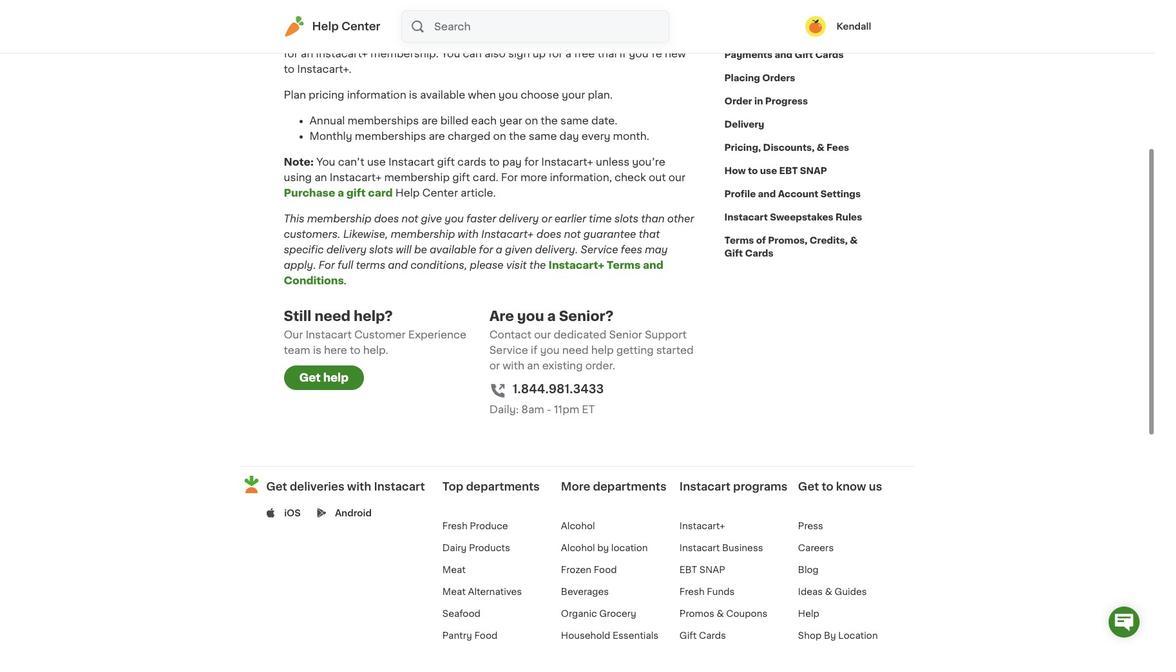 Task type: vqa. For each thing, say whether or not it's contained in the screenshot.
Food & Pantry link
no



Task type: describe. For each thing, give the bounding box(es) containing it.
billed
[[441, 115, 469, 126]]

date.
[[592, 115, 618, 126]]

order in progress link
[[725, 90, 808, 113]]

0 vertical spatial memberships
[[348, 115, 419, 126]]

alcohol link
[[561, 521, 595, 530]]

you inside you can't use instacart gift cards to pay for instacart+ unless you're using an instacart+ membership gift card. for more information, check out our purchase a gift card help center article.
[[317, 157, 336, 167]]

meat alternatives link
[[443, 587, 522, 596]]

you're inside you can't use instacart gift cards to pay for instacart+ unless you're using an instacart+ membership gift card. for more information, check out our purchase a gift card help center article.
[[633, 157, 666, 167]]

to inside how to use ebt snap link
[[748, 166, 758, 175]]

& left fees
[[817, 143, 825, 152]]

or inside are you a senior? contact our dedicated senior support service if you need help getting started or with an existing order.
[[490, 360, 500, 371]]

more departments
[[561, 481, 667, 492]]

on inside 'to receive extra savings on each order, you can pay either monthly or annually for an instacart+ membership. you can also sign up for a free trial if you're new to instacart+.'
[[410, 33, 423, 43]]

available inside this membership does not give you faster delivery or earlier time slots than other customers. likewise, membership with instacart+ does not guarantee that specific delivery slots will be available for a given delivery. service fees may apply. for full terms and conditions, please visit the
[[430, 244, 477, 255]]

back
[[809, 27, 831, 36]]

for inside you can't use instacart gift cards to pay for instacart+ unless you're using an instacart+ membership gift card. for more information, check out our purchase a gift card help center article.
[[525, 157, 539, 167]]

likewise,
[[343, 229, 388, 239]]

more
[[561, 481, 591, 492]]

this membership does not give you faster delivery or earlier time slots than other customers. likewise, membership with instacart+ does not guarantee that specific delivery slots will be available for a given delivery. service fees may apply. for full terms and conditions, please visit the
[[284, 213, 695, 270]]

you up contact
[[517, 309, 545, 323]]

existing
[[543, 360, 583, 371]]

terms
[[356, 260, 386, 270]]

still need help? our instacart customer experience team is here to help.
[[284, 309, 467, 355]]

and inside profile and account settings link
[[758, 190, 776, 199]]

use for ebt
[[760, 166, 778, 175]]

kendall link
[[806, 16, 872, 37]]

day
[[560, 131, 579, 141]]

each inside annual memberships are billed each year on the same date. monthly memberships are charged on the same day every month.
[[472, 115, 497, 126]]

instacart+ credit back link
[[725, 20, 839, 43]]

charged
[[448, 131, 491, 141]]

help for help 'link'
[[799, 609, 820, 618]]

0 vertical spatial the
[[541, 115, 558, 126]]

settings
[[821, 190, 861, 199]]

alcohol by location
[[561, 543, 648, 552]]

help inside you can't use instacart gift cards to pay for instacart+ unless you're using an instacart+ membership gift card. for more information, check out our purchase a gift card help center article.
[[396, 187, 420, 198]]

instacart+ inside this membership does not give you faster delivery or earlier time slots than other customers. likewise, membership with instacart+ does not guarantee that specific delivery slots will be available for a given delivery. service fees may apply. for full terms and conditions, please visit the
[[482, 229, 534, 239]]

every
[[582, 131, 611, 141]]

service inside this membership does not give you faster delivery or earlier time slots than other customers. likewise, membership with instacart+ does not guarantee that specific delivery slots will be available for a given delivery. service fees may apply. for full terms and conditions, please visit the
[[581, 244, 619, 255]]

know
[[837, 481, 867, 492]]

departments for more departments
[[593, 481, 667, 492]]

are you a senior? contact our dedicated senior support service if you need help getting started or with an existing order.
[[490, 309, 694, 371]]

and inside instacart+ terms and conditions
[[643, 260, 664, 270]]

0 vertical spatial can
[[508, 33, 527, 43]]

please
[[470, 260, 504, 270]]

0 vertical spatial is
[[409, 89, 418, 100]]

sweepstakes
[[770, 213, 834, 222]]

get for get help
[[299, 372, 321, 383]]

accounts
[[810, 4, 853, 13]]

instacart+ link
[[680, 521, 725, 530]]

user avatar image
[[806, 16, 827, 37]]

information
[[347, 89, 407, 100]]

2 vertical spatial cards
[[699, 631, 726, 640]]

ios app store logo image
[[266, 508, 276, 518]]

given
[[505, 244, 533, 255]]

receive
[[299, 33, 337, 43]]

you inside 'to receive extra savings on each order, you can pay either monthly or annually for an instacart+ membership. you can also sign up for a free trial if you're new to instacart+.'
[[486, 33, 506, 43]]

ebt snap link
[[680, 565, 726, 574]]

unless
[[596, 157, 630, 167]]

plan pricing information is available when you choose your plan.
[[284, 89, 616, 100]]

contact
[[490, 329, 532, 340]]

organic grocery link
[[561, 609, 637, 618]]

the inside this membership does not give you faster delivery or earlier time slots than other customers. likewise, membership with instacart+ does not guarantee that specific delivery slots will be available for a given delivery. service fees may apply. for full terms and conditions, please visit the
[[530, 260, 546, 270]]

instacart+ up instacart business
[[680, 521, 725, 530]]

our
[[284, 329, 303, 340]]

0 vertical spatial gift
[[437, 157, 455, 167]]

our inside you can't use instacart gift cards to pay for instacart+ unless you're using an instacart+ membership gift card. for more information, check out our purchase a gift card help center article.
[[669, 172, 686, 182]]

senior?
[[559, 309, 614, 323]]

profile
[[725, 190, 756, 199]]

order
[[725, 97, 753, 106]]

of
[[757, 236, 766, 245]]

extra
[[339, 33, 365, 43]]

and inside this membership does not give you faster delivery or earlier time slots than other customers. likewise, membership with instacart+ does not guarantee that specific delivery slots will be available for a given delivery. service fees may apply. for full terms and conditions, please visit the
[[388, 260, 408, 270]]

0 vertical spatial available
[[420, 89, 466, 100]]

0 horizontal spatial can
[[463, 48, 482, 59]]

food for pantry food
[[475, 631, 498, 640]]

instacart+ inside instacart+ credit back link
[[733, 27, 778, 36]]

instacart+ terms and conditions link
[[284, 260, 664, 285]]

food for frozen food
[[594, 565, 617, 574]]

month.
[[613, 131, 650, 141]]

top
[[443, 481, 464, 492]]

help center link
[[284, 16, 381, 37]]

when
[[468, 89, 496, 100]]

placing orders
[[725, 73, 796, 83]]

help?
[[354, 309, 393, 323]]

membership inside you can't use instacart gift cards to pay for instacart+ unless you're using an instacart+ membership gift card. for more information, check out our purchase a gift card help center article.
[[385, 172, 450, 182]]

visit
[[506, 260, 527, 270]]

2 vertical spatial membership
[[391, 229, 455, 239]]

instacart business
[[680, 543, 764, 552]]

faster
[[467, 213, 497, 224]]

delivery link
[[725, 113, 765, 136]]

card.
[[473, 172, 499, 182]]

give
[[421, 213, 442, 224]]

pricing,
[[725, 143, 762, 152]]

alcohol by location link
[[561, 543, 648, 552]]

2 horizontal spatial gift
[[795, 50, 814, 59]]

terms inside instacart+ terms and conditions
[[607, 260, 641, 270]]

household essentials
[[561, 631, 659, 640]]

you up existing
[[540, 345, 560, 355]]

1 horizontal spatial ebt
[[780, 166, 798, 175]]

may
[[645, 244, 668, 255]]

guides
[[835, 587, 867, 596]]

to inside you can't use instacart gift cards to pay for instacart+ unless you're using an instacart+ membership gift card. for more information, check out our purchase a gift card help center article.
[[489, 157, 500, 167]]

android
[[335, 508, 372, 518]]

help center
[[312, 21, 381, 32]]

2 vertical spatial with
[[347, 481, 372, 492]]

for inside this membership does not give you faster delivery or earlier time slots than other customers. likewise, membership with instacart+ does not guarantee that specific delivery slots will be available for a given delivery. service fees may apply. for full terms and conditions, please visit the
[[319, 260, 335, 270]]

beverages link
[[561, 587, 609, 596]]

orders
[[763, 73, 796, 83]]

a inside are you a senior? contact our dedicated senior support service if you need help getting started or with an existing order.
[[548, 309, 556, 323]]

a inside 'to receive extra savings on each order, you can pay either monthly or annually for an instacart+ membership. you can also sign up for a free trial if you're new to instacart+.'
[[566, 48, 572, 59]]

are
[[490, 309, 514, 323]]

savings
[[368, 33, 407, 43]]

essentials
[[613, 631, 659, 640]]

1 vertical spatial membership
[[307, 213, 372, 224]]

instacart left top
[[374, 481, 425, 492]]

0 vertical spatial are
[[422, 115, 438, 126]]

0 horizontal spatial snap
[[700, 565, 726, 574]]

& down funds
[[717, 609, 724, 618]]

1 vertical spatial not
[[564, 229, 581, 239]]

-
[[547, 404, 552, 414]]

profile and account settings
[[725, 190, 861, 199]]

instacart+ inside 'to receive extra savings on each order, you can pay either monthly or annually for an instacart+ membership. you can also sign up for a free trial if you're new to instacart+.'
[[316, 48, 368, 59]]

monthly
[[310, 131, 352, 141]]

terms of promos, credits, & gift cards
[[725, 236, 858, 258]]

for inside you can't use instacart gift cards to pay for instacart+ unless you're using an instacart+ membership gift card. for more information, check out our purchase a gift card help center article.
[[501, 172, 518, 182]]

purchase a gift card link
[[284, 187, 393, 198]]

or inside 'to receive extra savings on each order, you can pay either monthly or annually for an instacart+ membership. you can also sign up for a free trial if you're new to instacart+.'
[[630, 33, 641, 43]]

0 vertical spatial does
[[374, 213, 399, 224]]

blog link
[[799, 565, 819, 574]]

2 vertical spatial on
[[493, 131, 507, 141]]

0 vertical spatial not
[[402, 213, 419, 224]]

gift inside 'terms of promos, credits, & gift cards'
[[725, 249, 743, 258]]

pricing
[[309, 89, 345, 100]]

products
[[469, 543, 510, 552]]

fresh for fresh funds
[[680, 587, 705, 596]]

gift cards link
[[680, 631, 726, 640]]

rules
[[836, 213, 863, 222]]

family
[[780, 4, 808, 13]]

household
[[561, 631, 611, 640]]

instacart down instacart+ link at the right of the page
[[680, 543, 720, 552]]

1 horizontal spatial slots
[[615, 213, 639, 224]]

you inside this membership does not give you faster delivery or earlier time slots than other customers. likewise, membership with instacart+ does not guarantee that specific delivery slots will be available for a given delivery. service fees may apply. for full terms and conditions, please visit the
[[445, 213, 464, 224]]

a inside this membership does not give you faster delivery or earlier time slots than other customers. likewise, membership with instacart+ does not guarantee that specific delivery slots will be available for a given delivery. service fees may apply. for full terms and conditions, please visit the
[[496, 244, 503, 255]]

0 horizontal spatial center
[[342, 21, 381, 32]]

fresh funds link
[[680, 587, 735, 596]]

time
[[589, 213, 612, 224]]

to left the know
[[822, 481, 834, 492]]

business
[[723, 543, 764, 552]]

also
[[485, 48, 506, 59]]

1 vertical spatial does
[[537, 229, 562, 239]]

help inside button
[[323, 372, 349, 383]]

you're inside 'to receive extra savings on each order, you can pay either monthly or annually for an instacart+ membership. you can also sign up for a free trial if you're new to instacart+.'
[[629, 48, 663, 59]]

1 vertical spatial are
[[429, 131, 445, 141]]

our inside are you a senior? contact our dedicated senior support service if you need help getting started or with an existing order.
[[534, 329, 551, 340]]

2 vertical spatial gift
[[347, 187, 366, 198]]

organic
[[561, 609, 597, 618]]

grocery
[[600, 609, 637, 618]]

1.844.981.3433
[[513, 384, 604, 395]]

pricing, discounts, & fees
[[725, 143, 850, 152]]

android link
[[335, 507, 372, 519]]

1 vertical spatial delivery
[[327, 244, 367, 255]]



Task type: locate. For each thing, give the bounding box(es) containing it.
0 vertical spatial if
[[620, 48, 627, 59]]

ebt up fresh funds link
[[680, 565, 698, 574]]

0 vertical spatial delivery
[[499, 213, 539, 224]]

or inside this membership does not give you faster delivery or earlier time slots than other customers. likewise, membership with instacart+ does not guarantee that specific delivery slots will be available for a given delivery. service fees may apply. for full terms and conditions, please visit the
[[542, 213, 552, 224]]

2 horizontal spatial help
[[799, 609, 820, 618]]

to up card.
[[489, 157, 500, 167]]

and down will
[[388, 260, 408, 270]]

with inside this membership does not give you faster delivery or earlier time slots than other customers. likewise, membership with instacart+ does not guarantee that specific delivery slots will be available for a given delivery. service fees may apply. for full terms and conditions, please visit the
[[458, 229, 479, 239]]

terms
[[725, 236, 754, 245], [607, 260, 641, 270]]

top departments
[[443, 481, 540, 492]]

2 vertical spatial an
[[527, 360, 540, 371]]

careers link
[[799, 543, 834, 552]]

to right here
[[350, 345, 361, 355]]

instacart+.
[[297, 64, 352, 74]]

are down billed
[[429, 131, 445, 141]]

team
[[284, 345, 311, 355]]

1 horizontal spatial service
[[581, 244, 619, 255]]

instacart+ up payments
[[733, 27, 778, 36]]

frozen
[[561, 565, 592, 574]]

get deliveries with instacart
[[266, 481, 425, 492]]

1 vertical spatial the
[[509, 131, 526, 141]]

kendall
[[837, 22, 872, 31]]

use down pricing, discounts, & fees link
[[760, 166, 778, 175]]

slots up guarantee
[[615, 213, 639, 224]]

2 vertical spatial or
[[490, 360, 500, 371]]

0 horizontal spatial delivery
[[327, 244, 367, 255]]

service inside are you a senior? contact our dedicated senior support service if you need help getting started or with an existing order.
[[490, 345, 528, 355]]

membership down 'purchase a gift card' link
[[307, 213, 372, 224]]

1 vertical spatial available
[[430, 244, 477, 255]]

by
[[598, 543, 609, 552]]

membership up card
[[385, 172, 450, 182]]

get down team
[[299, 372, 321, 383]]

if
[[620, 48, 627, 59], [531, 345, 538, 355]]

instacart+ down delivery.
[[549, 260, 605, 270]]

0 vertical spatial cards
[[816, 50, 844, 59]]

an inside 'to receive extra savings on each order, you can pay either monthly or annually for an instacart+ membership. you can also sign up for a free trial if you're new to instacart+.'
[[301, 48, 313, 59]]

terms inside 'terms of promos, credits, & gift cards'
[[725, 236, 754, 245]]

0 horizontal spatial does
[[374, 213, 399, 224]]

an left existing
[[527, 360, 540, 371]]

1 vertical spatial you
[[317, 157, 336, 167]]

trial
[[598, 48, 617, 59]]

1 horizontal spatial terms
[[725, 236, 754, 245]]

1 horizontal spatial delivery
[[499, 213, 539, 224]]

8am
[[522, 404, 545, 414]]

delivery up given
[[499, 213, 539, 224]]

can up sign
[[508, 33, 527, 43]]

slots up the terms at the left top of page
[[369, 244, 393, 255]]

2 alcohol from the top
[[561, 543, 595, 552]]

use inside you can't use instacart gift cards to pay for instacart+ unless you're using an instacart+ membership gift card. for more information, check out our purchase a gift card help center article.
[[367, 157, 386, 167]]

on right "year"
[[525, 115, 538, 126]]

use for instacart
[[367, 157, 386, 167]]

1 horizontal spatial get
[[299, 372, 321, 383]]

help up shop
[[799, 609, 820, 618]]

terms of promos, credits, & gift cards link
[[725, 229, 872, 265]]

alcohol for alcohol link
[[561, 521, 595, 530]]

our right out
[[669, 172, 686, 182]]

if inside are you a senior? contact our dedicated senior support service if you need help getting started or with an existing order.
[[531, 345, 538, 355]]

1 vertical spatial for
[[319, 260, 335, 270]]

and inside payments and gift cards link
[[775, 50, 793, 59]]

fresh up dairy
[[443, 521, 468, 530]]

1 vertical spatial if
[[531, 345, 538, 355]]

& right the 'ideas'
[[826, 587, 833, 596]]

0 vertical spatial with
[[458, 229, 479, 239]]

food right pantry
[[475, 631, 498, 640]]

instacart+ family accounts link
[[725, 0, 860, 20]]

help up order.
[[592, 345, 614, 355]]

instacart sweepstakes rules link
[[725, 206, 863, 229]]

1 vertical spatial alcohol
[[561, 543, 595, 552]]

delivery up full
[[327, 244, 367, 255]]

1 vertical spatial is
[[313, 345, 322, 355]]

for up more
[[525, 157, 539, 167]]

a down the either
[[566, 48, 572, 59]]

senior
[[609, 329, 643, 340]]

use right can't
[[367, 157, 386, 167]]

1 horizontal spatial if
[[620, 48, 627, 59]]

pay inside you can't use instacart gift cards to pay for instacart+ unless you're using an instacart+ membership gift card. for more information, check out our purchase a gift card help center article.
[[503, 157, 522, 167]]

earlier
[[555, 213, 587, 224]]

gift left card
[[347, 187, 366, 198]]

beverages
[[561, 587, 609, 596]]

0 horizontal spatial is
[[313, 345, 322, 355]]

for
[[501, 172, 518, 182], [319, 260, 335, 270]]

instacart+ down extra
[[316, 48, 368, 59]]

meat link
[[443, 565, 466, 574]]

1 meat from the top
[[443, 565, 466, 574]]

service down guarantee
[[581, 244, 619, 255]]

this
[[284, 213, 305, 224]]

1 horizontal spatial you
[[442, 48, 460, 59]]

monthly
[[585, 33, 628, 43]]

delivery
[[499, 213, 539, 224], [327, 244, 367, 255]]

the right visit
[[530, 260, 546, 270]]

ebt
[[780, 166, 798, 175], [680, 565, 698, 574]]

need inside are you a senior? contact our dedicated senior support service if you need help getting started or with an existing order.
[[563, 345, 589, 355]]

membership up be
[[391, 229, 455, 239]]

cards down the back
[[816, 50, 844, 59]]

0 vertical spatial center
[[342, 21, 381, 32]]

by
[[824, 631, 837, 640]]

ios link
[[284, 507, 301, 519]]

2 horizontal spatial with
[[503, 360, 525, 371]]

experience
[[408, 329, 467, 340]]

or
[[630, 33, 641, 43], [542, 213, 552, 224], [490, 360, 500, 371]]

instacart+ down can't
[[330, 172, 382, 182]]

1 vertical spatial center
[[423, 187, 458, 198]]

on
[[410, 33, 423, 43], [525, 115, 538, 126], [493, 131, 507, 141]]

on up membership.
[[410, 33, 423, 43]]

you down order,
[[442, 48, 460, 59]]

1 alcohol from the top
[[561, 521, 595, 530]]

2 vertical spatial help
[[799, 609, 820, 618]]

1 horizontal spatial same
[[561, 115, 589, 126]]

with inside are you a senior? contact our dedicated senior support service if you need help getting started or with an existing order.
[[503, 360, 525, 371]]

1 horizontal spatial our
[[669, 172, 686, 182]]

plan.
[[588, 89, 613, 100]]

Search search field
[[433, 11, 669, 42]]

help down here
[[323, 372, 349, 383]]

gift
[[795, 50, 814, 59], [725, 249, 743, 258], [680, 631, 697, 640]]

on down "year"
[[493, 131, 507, 141]]

if down contact
[[531, 345, 538, 355]]

you can't use instacart gift cards to pay for instacart+ unless you're using an instacart+ membership gift card. for more information, check out our purchase a gift card help center article.
[[284, 157, 686, 198]]

et
[[582, 404, 595, 414]]

meat down dairy
[[443, 565, 466, 574]]

pay up up at the top
[[530, 33, 549, 43]]

gift left cards
[[437, 157, 455, 167]]

1 vertical spatial service
[[490, 345, 528, 355]]

instacart shopper app logo image
[[241, 474, 262, 495]]

shop by location
[[799, 631, 878, 640]]

use inside how to use ebt snap link
[[760, 166, 778, 175]]

memberships
[[348, 115, 419, 126], [355, 131, 426, 141]]

for right up at the top
[[549, 48, 563, 59]]

1 vertical spatial or
[[542, 213, 552, 224]]

and down may
[[643, 260, 664, 270]]

0 vertical spatial service
[[581, 244, 619, 255]]

1 horizontal spatial on
[[493, 131, 507, 141]]

get up press link
[[799, 481, 820, 492]]

1 horizontal spatial center
[[423, 187, 458, 198]]

& inside 'terms of promos, credits, & gift cards'
[[850, 236, 858, 245]]

1 vertical spatial gift
[[453, 172, 470, 182]]

1 vertical spatial with
[[503, 360, 525, 371]]

help inside are you a senior? contact our dedicated senior support service if you need help getting started or with an existing order.
[[592, 345, 614, 355]]

2 meat from the top
[[443, 587, 466, 596]]

same left day
[[529, 131, 557, 141]]

each inside 'to receive extra savings on each order, you can pay either monthly or annually for an instacart+ membership. you can also sign up for a free trial if you're new to instacart+.'
[[426, 33, 451, 43]]

1 horizontal spatial cards
[[745, 249, 774, 258]]

0 horizontal spatial slots
[[369, 244, 393, 255]]

0 horizontal spatial service
[[490, 345, 528, 355]]

to
[[284, 64, 295, 74], [489, 157, 500, 167], [748, 166, 758, 175], [350, 345, 361, 355], [822, 481, 834, 492]]

instacart inside still need help? our instacart customer experience team is here to help.
[[306, 329, 352, 340]]

fresh funds
[[680, 587, 735, 596]]

an inside you can't use instacart gift cards to pay for instacart+ unless you're using an instacart+ membership gift card. for more information, check out our purchase a gift card help center article.
[[315, 172, 327, 182]]

1 horizontal spatial fresh
[[680, 587, 705, 596]]

blog
[[799, 565, 819, 574]]

each up the charged
[[472, 115, 497, 126]]

android play store logo image
[[317, 508, 327, 518]]

not left give
[[402, 213, 419, 224]]

careers
[[799, 543, 834, 552]]

an inside are you a senior? contact our dedicated senior support service if you need help getting started or with an existing order.
[[527, 360, 540, 371]]

an down receive
[[301, 48, 313, 59]]

you're down the annually
[[629, 48, 663, 59]]

1 horizontal spatial with
[[458, 229, 479, 239]]

to inside still need help? our instacart customer experience team is here to help.
[[350, 345, 361, 355]]

1 vertical spatial ebt
[[680, 565, 698, 574]]

food
[[594, 565, 617, 574], [475, 631, 498, 640]]

or left earlier
[[542, 213, 552, 224]]

center up give
[[423, 187, 458, 198]]

1 vertical spatial each
[[472, 115, 497, 126]]

1 horizontal spatial help
[[396, 187, 420, 198]]

instacart+ up information, on the top
[[542, 157, 594, 167]]

instacart up here
[[306, 329, 352, 340]]

if right trial
[[620, 48, 627, 59]]

help up receive
[[312, 21, 339, 32]]

with down faster
[[458, 229, 479, 239]]

fresh for fresh produce
[[443, 521, 468, 530]]

credits,
[[810, 236, 848, 245]]

annually
[[643, 33, 687, 43]]

fresh up promos
[[680, 587, 705, 596]]

how to use ebt snap
[[725, 166, 828, 175]]

to
[[284, 33, 296, 43]]

1 horizontal spatial food
[[594, 565, 617, 574]]

for down the to
[[284, 48, 298, 59]]

1 vertical spatial fresh
[[680, 587, 705, 596]]

0 horizontal spatial departments
[[466, 481, 540, 492]]

alcohol up 'alcohol by location'
[[561, 521, 595, 530]]

snap up fresh funds link
[[700, 565, 726, 574]]

placing orders link
[[725, 66, 796, 90]]

an up purchase
[[315, 172, 327, 182]]

is right information
[[409, 89, 418, 100]]

instacart+ inside instacart+ terms and conditions
[[549, 260, 605, 270]]

0 vertical spatial fresh
[[443, 521, 468, 530]]

shop
[[799, 631, 822, 640]]

0 horizontal spatial get
[[266, 481, 287, 492]]

0 horizontal spatial need
[[315, 309, 351, 323]]

our right contact
[[534, 329, 551, 340]]

shop by location link
[[799, 631, 878, 640]]

is inside still need help? our instacart customer experience team is here to help.
[[313, 345, 322, 355]]

other
[[668, 213, 695, 224]]

getting
[[617, 345, 654, 355]]

meat alternatives
[[443, 587, 522, 596]]

out
[[649, 172, 666, 182]]

0 vertical spatial you're
[[629, 48, 663, 59]]

fees
[[621, 244, 643, 255]]

1 horizontal spatial departments
[[593, 481, 667, 492]]

check
[[615, 172, 646, 182]]

location
[[612, 543, 648, 552]]

fees
[[827, 143, 850, 152]]

departments right more
[[593, 481, 667, 492]]

departments for top departments
[[466, 481, 540, 492]]

delivery.
[[535, 244, 578, 255]]

snap up account
[[801, 166, 828, 175]]

center inside you can't use instacart gift cards to pay for instacart+ unless you're using an instacart+ membership gift card. for more information, check out our purchase a gift card help center article.
[[423, 187, 458, 198]]

profile and account settings link
[[725, 182, 861, 206]]

1 vertical spatial food
[[475, 631, 498, 640]]

for up please
[[479, 244, 493, 255]]

instacart+ inside instacart+ family accounts link
[[733, 4, 778, 13]]

0 vertical spatial slots
[[615, 213, 639, 224]]

instacart+ up given
[[482, 229, 534, 239]]

1 horizontal spatial need
[[563, 345, 589, 355]]

is left here
[[313, 345, 322, 355]]

press
[[799, 521, 824, 530]]

1 vertical spatial memberships
[[355, 131, 426, 141]]

1 departments from the left
[[466, 481, 540, 492]]

cards
[[816, 50, 844, 59], [745, 249, 774, 258], [699, 631, 726, 640]]

1 vertical spatial same
[[529, 131, 557, 141]]

you right give
[[445, 213, 464, 224]]

get for get deliveries with instacart
[[266, 481, 287, 492]]

0 horizontal spatial food
[[475, 631, 498, 640]]

instacart+
[[733, 4, 778, 13], [733, 27, 778, 36], [316, 48, 368, 59], [542, 157, 594, 167], [330, 172, 382, 182], [482, 229, 534, 239], [549, 260, 605, 270], [680, 521, 725, 530]]

need inside still need help? our instacart customer experience team is here to help.
[[315, 309, 351, 323]]

alcohol for alcohol by location
[[561, 543, 595, 552]]

order.
[[586, 360, 616, 371]]

help for help center
[[312, 21, 339, 32]]

you inside 'to receive extra savings on each order, you can pay either monthly or annually for an instacart+ membership. you can also sign up for a free trial if you're new to instacart+.'
[[442, 48, 460, 59]]

if inside 'to receive extra savings on each order, you can pay either monthly or annually for an instacart+ membership. you can also sign up for a free trial if you're new to instacart+.'
[[620, 48, 627, 59]]

help.
[[363, 345, 389, 355]]

instacart up instacart+ link at the right of the page
[[680, 481, 731, 492]]

cards inside 'terms of promos, credits, & gift cards'
[[745, 249, 774, 258]]

0 vertical spatial snap
[[801, 166, 828, 175]]

1 vertical spatial help
[[323, 372, 349, 383]]

2 horizontal spatial get
[[799, 481, 820, 492]]

0 vertical spatial same
[[561, 115, 589, 126]]

1 horizontal spatial an
[[315, 172, 327, 182]]

0 horizontal spatial pay
[[503, 157, 522, 167]]

pay inside 'to receive extra savings on each order, you can pay either monthly or annually for an instacart+ membership. you can also sign up for a free trial if you're new to instacart+.'
[[530, 33, 549, 43]]

to up plan
[[284, 64, 295, 74]]

available up conditions, in the left of the page
[[430, 244, 477, 255]]

gift down promos
[[680, 631, 697, 640]]

pay up more
[[503, 157, 522, 167]]

and down instacart+ credit back link on the right of the page
[[775, 50, 793, 59]]

to inside 'to receive extra savings on each order, you can pay either monthly or annually for an instacart+ membership. you can also sign up for a free trial if you're new to instacart+.'
[[284, 64, 295, 74]]

1 horizontal spatial not
[[564, 229, 581, 239]]

& down rules
[[850, 236, 858, 245]]

2 departments from the left
[[593, 481, 667, 492]]

same up day
[[561, 115, 589, 126]]

than
[[641, 213, 665, 224]]

departments up produce
[[466, 481, 540, 492]]

plan
[[284, 89, 306, 100]]

0 vertical spatial for
[[501, 172, 518, 182]]

0 horizontal spatial each
[[426, 33, 451, 43]]

meat for meat alternatives
[[443, 587, 466, 596]]

meat for meat link
[[443, 565, 466, 574]]

ebt down discounts,
[[780, 166, 798, 175]]

with for senior?
[[503, 360, 525, 371]]

get for get to know us
[[799, 481, 820, 492]]

0 vertical spatial you
[[442, 48, 460, 59]]

instacart inside you can't use instacart gift cards to pay for instacart+ unless you're using an instacart+ membership gift card. for more information, check out our purchase a gift card help center article.
[[389, 157, 435, 167]]

1 vertical spatial terms
[[607, 260, 641, 270]]

0 vertical spatial an
[[301, 48, 313, 59]]

get inside get help button
[[299, 372, 321, 383]]

instacart image
[[284, 16, 305, 37]]

1 horizontal spatial or
[[542, 213, 552, 224]]

for right card.
[[501, 172, 518, 182]]

with for not
[[458, 229, 479, 239]]

1 vertical spatial on
[[525, 115, 538, 126]]

0 horizontal spatial help
[[323, 372, 349, 383]]

not
[[402, 213, 419, 224], [564, 229, 581, 239]]

1 horizontal spatial use
[[760, 166, 778, 175]]

0 vertical spatial membership
[[385, 172, 450, 182]]

0 horizontal spatial on
[[410, 33, 423, 43]]

funds
[[707, 587, 735, 596]]

help right card
[[396, 187, 420, 198]]

get right instacart shopper app logo
[[266, 481, 287, 492]]

you're up out
[[633, 157, 666, 167]]

get
[[299, 372, 321, 383], [266, 481, 287, 492], [799, 481, 820, 492]]

a inside you can't use instacart gift cards to pay for instacart+ unless you're using an instacart+ membership gift card. for more information, check out our purchase a gift card help center article.
[[338, 187, 344, 198]]

pantry food link
[[443, 631, 498, 640]]

service down contact
[[490, 345, 528, 355]]

with up android
[[347, 481, 372, 492]]

1 vertical spatial pay
[[503, 157, 522, 167]]

2 vertical spatial gift
[[680, 631, 697, 640]]

choose
[[521, 89, 559, 100]]

instacart up card
[[389, 157, 435, 167]]

for left full
[[319, 260, 335, 270]]

or down contact
[[490, 360, 500, 371]]

0 horizontal spatial our
[[534, 329, 551, 340]]

can't
[[338, 157, 365, 167]]

help link
[[799, 609, 820, 618]]

get to know us
[[799, 481, 883, 492]]

0 horizontal spatial if
[[531, 345, 538, 355]]

each left order,
[[426, 33, 451, 43]]

in
[[755, 97, 764, 106]]

for inside this membership does not give you faster delivery or earlier time slots than other customers. likewise, membership with instacart+ does not guarantee that specific delivery slots will be available for a given delivery. service fees may apply. for full terms and conditions, please visit the
[[479, 244, 493, 255]]

help
[[312, 21, 339, 32], [396, 187, 420, 198], [799, 609, 820, 618]]

0 horizontal spatial ebt
[[680, 565, 698, 574]]

0 horizontal spatial for
[[319, 260, 335, 270]]

delivery
[[725, 120, 765, 129]]

you up "year"
[[499, 89, 518, 100]]

need up here
[[315, 309, 351, 323]]

instacart down profile
[[725, 213, 768, 222]]

not down earlier
[[564, 229, 581, 239]]

membership.
[[371, 48, 439, 59]]

annual
[[310, 115, 345, 126]]

can down order,
[[463, 48, 482, 59]]

up
[[533, 48, 546, 59]]

will
[[396, 244, 412, 255]]

2 horizontal spatial on
[[525, 115, 538, 126]]

2 vertical spatial the
[[530, 260, 546, 270]]

gift down profile
[[725, 249, 743, 258]]



